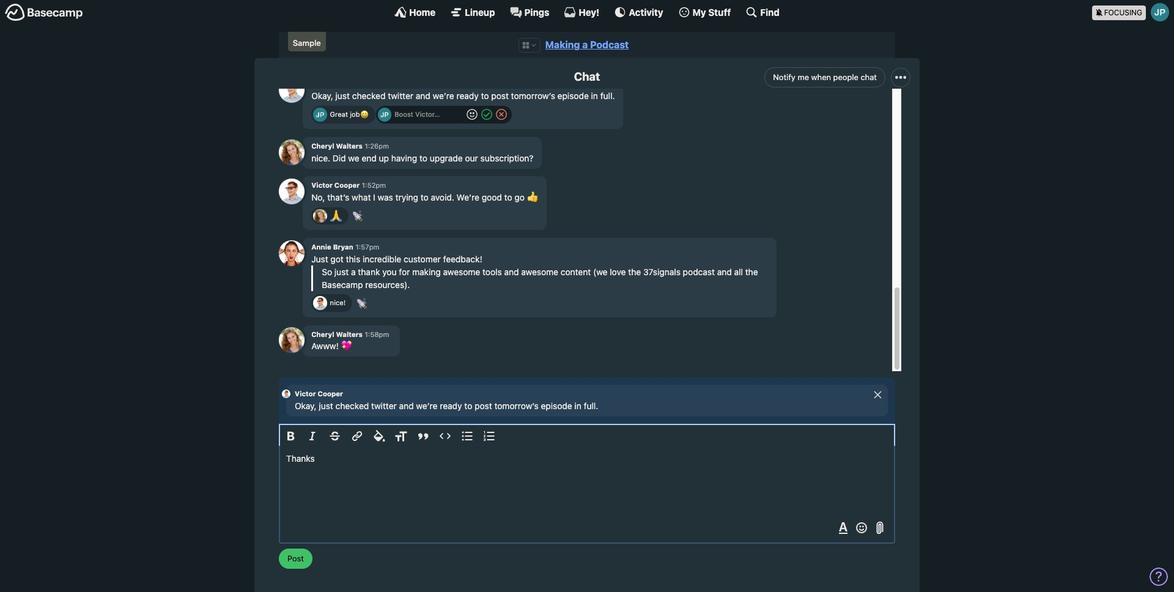 Task type: describe. For each thing, give the bounding box(es) containing it.
0 vertical spatial twitter
[[388, 91, 414, 101]]

my
[[693, 6, 706, 17]]

nice.
[[312, 153, 330, 163]]

when
[[812, 72, 832, 82]]

0 vertical spatial in
[[591, 91, 598, 101]]

subscription?
[[481, 153, 534, 163]]

0 vertical spatial okay,
[[312, 91, 333, 101]]

end
[[362, 153, 377, 163]]

notify
[[774, 72, 796, 82]]

avoid.
[[431, 192, 454, 203]]

home link
[[395, 6, 436, 18]]

i
[[373, 192, 376, 203]]

that's
[[327, 192, 350, 203]]

activity
[[629, 6, 664, 17]]

1:58pm
[[365, 330, 389, 338]]

we're inside "victor cooper okay, just checked twitter and we're ready to post tomorrow's episode in full."
[[416, 401, 438, 411]]

🙏
[[330, 210, 342, 221]]

my stuff
[[693, 6, 731, 17]]

2 awesome from the left
[[521, 267, 559, 277]]

focusing button
[[1093, 0, 1175, 24]]

find
[[761, 6, 780, 17]]

incredible
[[363, 254, 402, 264]]

cheryl walters image inside cheryl w. boosted the chat with '🙏' element
[[313, 209, 327, 223]]

awww!
[[312, 341, 339, 351]]

1:26pm link
[[365, 142, 389, 150]]

1:58pm element
[[365, 330, 389, 338]]

to for avoid.
[[421, 192, 429, 203]]

add a boost element
[[378, 108, 464, 122]]

got
[[331, 254, 344, 264]]

0 vertical spatial cooper
[[335, 80, 360, 88]]

cheryl walters image for nice. did we end up having to upgrade our subscription?
[[279, 139, 305, 165]]

all
[[735, 267, 743, 277]]

my stuff button
[[678, 6, 731, 18]]

making
[[546, 39, 580, 50]]

switch accounts image
[[5, 3, 83, 22]]

cheryl walters image for awww! 💖
[[279, 327, 305, 353]]

great
[[330, 110, 348, 118]]

what
[[352, 192, 371, 203]]

okay, just checked twitter and we're ready to post tomorrow's episode in full.
[[312, 91, 615, 101]]

full. inside "victor cooper okay, just checked twitter and we're ready to post tomorrow's episode in full."
[[584, 401, 599, 411]]

1:57pm link
[[356, 243, 380, 251]]

cooper for okay,
[[318, 390, 343, 398]]

our
[[465, 153, 478, 163]]

💖
[[341, 341, 352, 351]]

we're
[[457, 192, 480, 203]]

pings
[[525, 6, 550, 17]]

victor for 1:52pm
[[312, 181, 333, 189]]

notify me when people chat link
[[765, 68, 886, 87]]

0 vertical spatial post
[[492, 91, 509, 101]]

people
[[834, 72, 859, 82]]

thank
[[358, 267, 380, 277]]

Thanks text field
[[279, 446, 896, 544]]

checked inside "victor cooper okay, just checked twitter and we're ready to post tomorrow's episode in full."
[[336, 401, 369, 411]]

feedback!
[[443, 254, 483, 264]]

👍
[[527, 192, 538, 203]]

0 vertical spatial victor cooper image
[[279, 179, 305, 204]]

bryan
[[333, 243, 354, 251]]

victor cooper link
[[295, 389, 343, 400]]

did
[[333, 153, 346, 163]]

in inside "victor cooper okay, just checked twitter and we're ready to post tomorrow's episode in full."
[[575, 401, 582, 411]]

1 vertical spatial victor cooper image
[[282, 390, 291, 399]]

0 vertical spatial just
[[336, 91, 350, 101]]

thanks
[[286, 454, 315, 464]]

post
[[288, 554, 304, 563]]

lineup link
[[450, 6, 495, 18]]

okay, inside "victor cooper okay, just checked twitter and we're ready to post tomorrow's episode in full."
[[295, 401, 317, 411]]

0 vertical spatial victor
[[312, 80, 333, 88]]

ready inside "victor cooper okay, just checked twitter and we're ready to post tomorrow's episode in full."
[[440, 401, 462, 411]]

annie bryan image
[[279, 240, 305, 266]]

just
[[312, 254, 328, 264]]

stuff
[[709, 6, 731, 17]]

to for upgrade
[[420, 153, 428, 163]]

sample element
[[288, 32, 326, 52]]

37signals
[[644, 267, 681, 277]]

up
[[379, 153, 389, 163]]

me
[[798, 72, 810, 82]]

walters for did
[[336, 142, 363, 150]]

cheryl for awww!
[[312, 330, 334, 338]]

you
[[383, 267, 397, 277]]

pings button
[[510, 6, 550, 18]]

(we
[[594, 267, 608, 277]]

great job😀
[[330, 110, 369, 118]]

1:57pm
[[356, 243, 380, 251]]

0 vertical spatial we're
[[433, 91, 454, 101]]

notify me when people chat
[[774, 72, 877, 82]]

just inside "victor cooper okay, just checked twitter and we're ready to post tomorrow's episode in full."
[[319, 401, 333, 411]]

cheryl walters 1:58pm awww! 💖
[[312, 330, 389, 351]]

1:52pm link
[[362, 181, 386, 189]]

james p. boosted the chat with 'great job😀' element
[[312, 106, 375, 124]]

1:58pm link
[[365, 330, 389, 338]]

annie bryan 1:57pm just got this incredible customer feedback! so just a thank you for making awesome tools and awesome content             (we love the 37signals podcast and all the basecamp resources).
[[312, 243, 758, 290]]

cheryl walters 1:26pm nice. did we end up having to upgrade our subscription?
[[312, 142, 534, 163]]

0 vertical spatial episode
[[558, 91, 589, 101]]



Task type: locate. For each thing, give the bounding box(es) containing it.
cheryl for nice.
[[312, 142, 334, 150]]

james peterson image right job😀
[[378, 108, 392, 122]]

cheryl walters image left awww!
[[279, 327, 305, 353]]

go
[[515, 192, 525, 203]]

2 vertical spatial cooper
[[318, 390, 343, 398]]

cooper down awww!
[[318, 390, 343, 398]]

nice!
[[330, 299, 346, 307]]

victor cooper image left victor cooper
[[279, 77, 305, 103]]

1:57pm element
[[356, 243, 380, 251]]

1 vertical spatial full.
[[584, 401, 599, 411]]

cheryl walters image left nice.
[[279, 139, 305, 165]]

making a podcast link
[[546, 39, 629, 50]]

activity link
[[614, 6, 664, 18]]

1 vertical spatial james peterson image
[[378, 108, 392, 122]]

1 cheryl from the top
[[312, 142, 334, 150]]

0 vertical spatial full.
[[601, 91, 615, 101]]

1 vertical spatial okay,
[[295, 401, 317, 411]]

1 vertical spatial cooper
[[335, 181, 360, 189]]

2 vertical spatial victor
[[295, 390, 316, 398]]

victor cooper image
[[279, 179, 305, 204], [313, 296, 327, 310]]

just inside annie bryan 1:57pm just got this incredible customer feedback! so just a thank you for making awesome tools and awesome content             (we love the 37signals podcast and all the basecamp resources).
[[335, 267, 349, 277]]

we're
[[433, 91, 454, 101], [416, 401, 438, 411]]

cheryl walters image
[[279, 139, 305, 165], [313, 209, 327, 223], [279, 327, 305, 353]]

1 vertical spatial just
[[335, 267, 349, 277]]

0 horizontal spatial a
[[351, 267, 356, 277]]

walters
[[336, 142, 363, 150], [336, 330, 363, 338]]

walters up 💖
[[336, 330, 363, 338]]

Submit submit
[[478, 108, 496, 122]]

2 the from the left
[[746, 267, 758, 277]]

having
[[391, 153, 417, 163]]

home
[[409, 6, 436, 17]]

0 vertical spatial walters
[[336, 142, 363, 150]]

0 vertical spatial tomorrow's
[[511, 91, 556, 101]]

okay, down victor cooper
[[312, 91, 333, 101]]

cooper up the great job😀
[[335, 80, 360, 88]]

1 vertical spatial in
[[575, 401, 582, 411]]

making a podcast
[[546, 39, 629, 50]]

0 vertical spatial a
[[583, 39, 588, 50]]

sample
[[293, 38, 321, 48]]

0 horizontal spatial full.
[[584, 401, 599, 411]]

1:52pm element
[[362, 181, 386, 189]]

we
[[348, 153, 360, 163]]

post
[[492, 91, 509, 101], [475, 401, 492, 411]]

breadcrumb element
[[279, 32, 896, 58]]

1 horizontal spatial james peterson image
[[1151, 3, 1170, 21]]

the right all
[[746, 267, 758, 277]]

a right making
[[583, 39, 588, 50]]

to for post
[[465, 401, 473, 411]]

resources).
[[365, 280, 410, 290]]

hey!
[[579, 6, 600, 17]]

1 vertical spatial cheryl walters image
[[313, 209, 327, 223]]

1 vertical spatial twitter
[[371, 401, 397, 411]]

walters inside the cheryl walters 1:58pm awww! 💖
[[336, 330, 363, 338]]

1 vertical spatial walters
[[336, 330, 363, 338]]

0 horizontal spatial awesome
[[443, 267, 480, 277]]

1 horizontal spatial a
[[583, 39, 588, 50]]

2 cheryl from the top
[[312, 330, 334, 338]]

1:26pm
[[365, 142, 389, 150]]

to inside "victor cooper okay, just checked twitter and we're ready to post tomorrow's episode in full."
[[465, 401, 473, 411]]

1 vertical spatial cheryl
[[312, 330, 334, 338]]

victor cooper image inside victor c. boosted the chat with 'nice!' element
[[313, 296, 327, 310]]

lineup
[[465, 6, 495, 17]]

victor inside victor cooper 1:52pm no, that's what i was trying to avoid. we're good to go 👍
[[312, 181, 333, 189]]

1 vertical spatial a
[[351, 267, 356, 277]]

making
[[412, 267, 441, 277]]

0 horizontal spatial the
[[629, 267, 641, 277]]

walters up we
[[336, 142, 363, 150]]

1 vertical spatial we're
[[416, 401, 438, 411]]

victor
[[312, 80, 333, 88], [312, 181, 333, 189], [295, 390, 316, 398]]

1 vertical spatial episode
[[541, 401, 572, 411]]

0 vertical spatial ready
[[457, 91, 479, 101]]

james peterson image
[[313, 108, 327, 122]]

victor down awww!
[[295, 390, 316, 398]]

victor cooper
[[312, 80, 360, 88]]

1 the from the left
[[629, 267, 641, 277]]

cheryl inside the cheryl walters 1:58pm awww! 💖
[[312, 330, 334, 338]]

cooper for 1:52pm
[[335, 181, 360, 189]]

content
[[561, 267, 591, 277]]

0 horizontal spatial in
[[575, 401, 582, 411]]

victor cooper image left nice!
[[313, 296, 327, 310]]

post inside "victor cooper okay, just checked twitter and we're ready to post tomorrow's episode in full."
[[475, 401, 492, 411]]

the
[[629, 267, 641, 277], [746, 267, 758, 277]]

good
[[482, 192, 502, 203]]

full.
[[601, 91, 615, 101], [584, 401, 599, 411]]

okay, down victor cooper link
[[295, 401, 317, 411]]

walters inside cheryl walters 1:26pm nice. did we end up having to upgrade our subscription?
[[336, 142, 363, 150]]

so
[[322, 267, 332, 277]]

1 vertical spatial ready
[[440, 401, 462, 411]]

cooper inside victor cooper 1:52pm no, that's what i was trying to avoid. we're good to go 👍
[[335, 181, 360, 189]]

1 horizontal spatial victor cooper image
[[313, 296, 327, 310]]

tomorrow's inside "victor cooper okay, just checked twitter and we're ready to post tomorrow's episode in full."
[[495, 401, 539, 411]]

main element
[[0, 0, 1175, 24]]

trying
[[396, 192, 418, 203]]

tools
[[483, 267, 502, 277]]

and inside "victor cooper okay, just checked twitter and we're ready to post tomorrow's episode in full."
[[399, 401, 414, 411]]

in
[[591, 91, 598, 101], [575, 401, 582, 411]]

0 vertical spatial cheryl
[[312, 142, 334, 150]]

1 walters from the top
[[336, 142, 363, 150]]

twitter inside "victor cooper okay, just checked twitter and we're ready to post tomorrow's episode in full."
[[371, 401, 397, 411]]

james peterson image right focusing
[[1151, 3, 1170, 21]]

1 horizontal spatial full.
[[601, 91, 615, 101]]

just down victor cooper link
[[319, 401, 333, 411]]

walters for 💖
[[336, 330, 363, 338]]

1 vertical spatial victor cooper image
[[313, 296, 327, 310]]

victor cooper image left no,
[[279, 179, 305, 204]]

no,
[[312, 192, 325, 203]]

to inside cheryl walters 1:26pm nice. did we end up having to upgrade our subscription?
[[420, 153, 428, 163]]

awesome left content
[[521, 267, 559, 277]]

cooper inside "victor cooper okay, just checked twitter and we're ready to post tomorrow's episode in full."
[[318, 390, 343, 398]]

0 horizontal spatial victor cooper image
[[279, 179, 305, 204]]

and
[[416, 91, 431, 101], [504, 267, 519, 277], [718, 267, 732, 277], [399, 401, 414, 411]]

episode inside "victor cooper okay, just checked twitter and we're ready to post tomorrow's episode in full."
[[541, 401, 572, 411]]

checked up job😀
[[352, 91, 386, 101]]

a down this at left top
[[351, 267, 356, 277]]

0 vertical spatial cheryl walters image
[[279, 139, 305, 165]]

0 vertical spatial james peterson image
[[1151, 3, 1170, 21]]

was
[[378, 192, 393, 203]]

upgrade
[[430, 153, 463, 163]]

chat
[[574, 70, 600, 83]]

this
[[346, 254, 360, 264]]

2 walters from the top
[[336, 330, 363, 338]]

1 horizontal spatial the
[[746, 267, 758, 277]]

podcast
[[591, 39, 629, 50]]

cheryl inside cheryl walters 1:26pm nice. did we end up having to upgrade our subscription?
[[312, 142, 334, 150]]

ready
[[457, 91, 479, 101], [440, 401, 462, 411]]

victor c. boosted the chat with 'nice!' element
[[312, 295, 353, 312]]

victor cooper 1:52pm no, that's what i was trying to avoid. we're good to go 👍
[[312, 181, 538, 203]]

1 vertical spatial tomorrow's
[[495, 401, 539, 411]]

0 vertical spatial checked
[[352, 91, 386, 101]]

cooper up that's
[[335, 181, 360, 189]]

podcast
[[683, 267, 715, 277]]

1 vertical spatial victor
[[312, 181, 333, 189]]

annie
[[312, 243, 331, 251]]

focusing
[[1105, 8, 1143, 17]]

just
[[336, 91, 350, 101], [335, 267, 349, 277], [319, 401, 333, 411]]

victor up no,
[[312, 181, 333, 189]]

1 vertical spatial post
[[475, 401, 492, 411]]

a inside annie bryan 1:57pm just got this incredible customer feedback! so just a thank you for making awesome tools and awesome content             (we love the 37signals podcast and all the basecamp resources).
[[351, 267, 356, 277]]

checked down victor cooper link
[[336, 401, 369, 411]]

victor for okay,
[[295, 390, 316, 398]]

customer
[[404, 254, 441, 264]]

2 vertical spatial just
[[319, 401, 333, 411]]

for
[[399, 267, 410, 277]]

1 vertical spatial checked
[[336, 401, 369, 411]]

love
[[610, 267, 626, 277]]

victor up james peterson icon
[[312, 80, 333, 88]]

2 vertical spatial cheryl walters image
[[279, 327, 305, 353]]

post button
[[279, 549, 313, 569]]

awesome down feedback!
[[443, 267, 480, 277]]

the right the love
[[629, 267, 641, 277]]

just down victor cooper
[[336, 91, 350, 101]]

cheryl walters image left 🙏
[[313, 209, 327, 223]]

victor inside "victor cooper okay, just checked twitter and we're ready to post tomorrow's episode in full."
[[295, 390, 316, 398]]

victor cooper okay, just checked twitter and we're ready to post tomorrow's episode in full.
[[295, 390, 599, 411]]

1 horizontal spatial awesome
[[521, 267, 559, 277]]

cheryl
[[312, 142, 334, 150], [312, 330, 334, 338]]

cheryl up nice.
[[312, 142, 334, 150]]

cheryl up awww!
[[312, 330, 334, 338]]

hey! button
[[564, 6, 600, 18]]

job😀
[[350, 110, 369, 118]]

basecamp
[[322, 280, 363, 290]]

0 vertical spatial victor cooper image
[[279, 77, 305, 103]]

a
[[583, 39, 588, 50], [351, 267, 356, 277]]

tomorrow's
[[511, 91, 556, 101], [495, 401, 539, 411]]

0 horizontal spatial james peterson image
[[378, 108, 392, 122]]

twitter
[[388, 91, 414, 101], [371, 401, 397, 411]]

awesome
[[443, 267, 480, 277], [521, 267, 559, 277]]

1:52pm
[[362, 181, 386, 189]]

victor cooper image
[[279, 77, 305, 103], [282, 390, 291, 399]]

okay,
[[312, 91, 333, 101], [295, 401, 317, 411]]

1:26pm element
[[365, 142, 389, 150]]

find button
[[746, 6, 780, 18]]

chat
[[861, 72, 877, 82]]

1 horizontal spatial in
[[591, 91, 598, 101]]

Boost Victor… text field
[[395, 108, 464, 122]]

just up basecamp
[[335, 267, 349, 277]]

james peterson image
[[1151, 3, 1170, 21], [378, 108, 392, 122]]

james peterson image inside focusing 'popup button'
[[1151, 3, 1170, 21]]

victor cooper image left victor cooper link
[[282, 390, 291, 399]]

1 awesome from the left
[[443, 267, 480, 277]]

cheryl w. boosted the chat with '🙏' element
[[312, 207, 349, 225]]



Task type: vqa. For each thing, say whether or not it's contained in the screenshot.
the top Victor Cooper icon
yes



